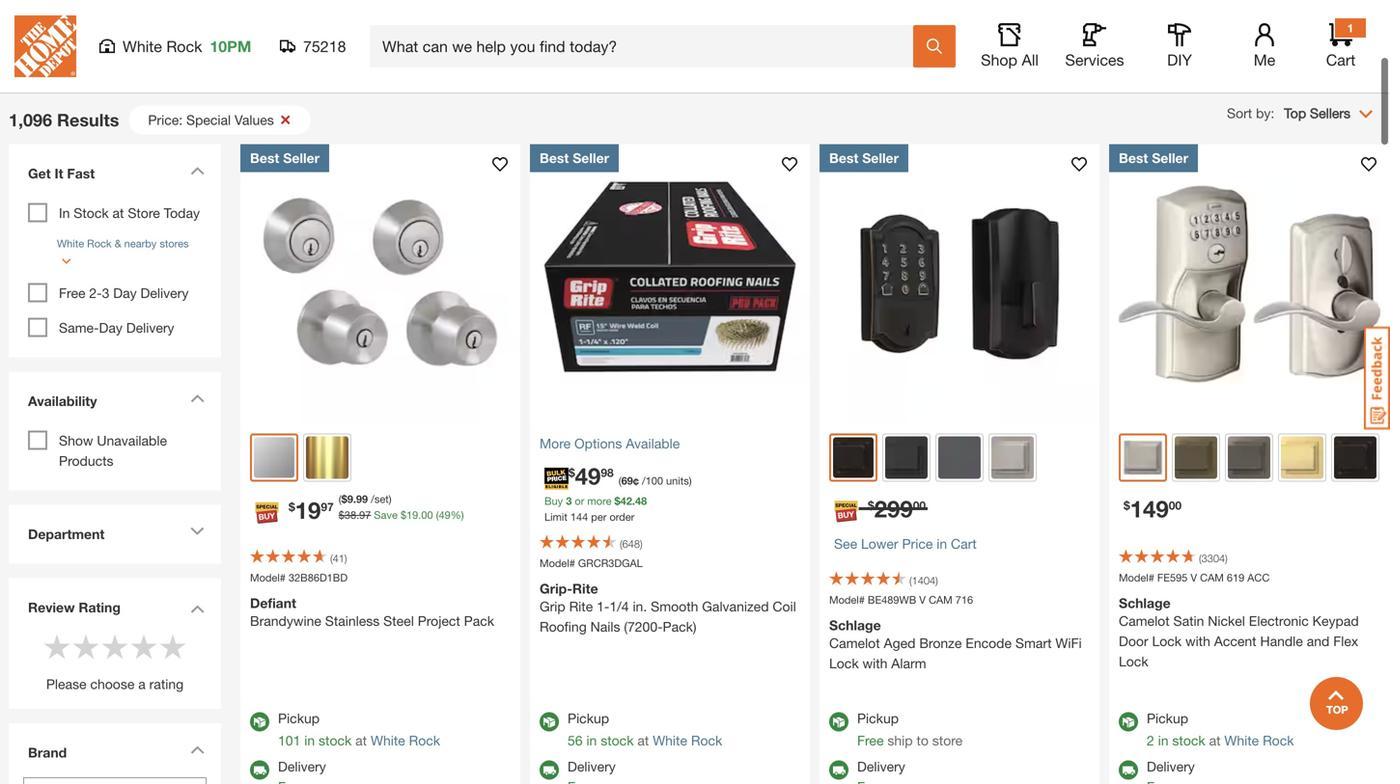 Task type: locate. For each thing, give the bounding box(es) containing it.
hampton bay image
[[643, 0, 745, 42]]

( 3304 )
[[1199, 553, 1228, 565]]

review rating
[[28, 600, 121, 616]]

stock right the 101
[[319, 733, 352, 749]]

star symbol image up please
[[42, 633, 71, 662]]

price
[[902, 536, 933, 552]]

caret icon image inside department link
[[190, 528, 205, 536]]

rating
[[79, 600, 121, 616]]

shop
[[1277, 49, 1310, 65], [981, 51, 1018, 69]]

available shipping image for 49
[[540, 761, 559, 781]]

camelot left aged
[[829, 636, 880, 652]]

00 inside $ 299 00
[[913, 499, 926, 513]]

per
[[591, 511, 607, 524]]

3 seller from the left
[[862, 150, 899, 166]]

star symbol image
[[42, 633, 71, 662], [71, 633, 100, 662], [158, 633, 187, 662]]

v for aged
[[919, 594, 926, 607]]

caret icon image
[[190, 167, 205, 175], [190, 394, 205, 403], [190, 528, 205, 536], [190, 605, 205, 614], [190, 746, 205, 755]]

best for 299
[[829, 150, 859, 166]]

4 best from the left
[[1119, 150, 1148, 166]]

caret icon image inside get it fast link
[[190, 167, 205, 175]]

white inside pickup 56 in stock at white rock
[[653, 733, 687, 749]]

model# left be489wb
[[829, 594, 865, 607]]

. down 99
[[356, 509, 359, 522]]

2 horizontal spatial available shipping image
[[1119, 761, 1138, 781]]

) for defiant brandywine stainless steel project pack
[[345, 553, 347, 565]]

1 horizontal spatial 49
[[575, 462, 601, 490]]

white rock link
[[371, 733, 440, 749], [653, 733, 722, 749], [1225, 733, 1294, 749]]

at inside pickup 2 in stock at white rock
[[1209, 733, 1221, 749]]

satin nickel image right chrome image
[[992, 437, 1034, 479]]

in inside "pickup 101 in stock at white rock"
[[304, 733, 315, 749]]

pickup up 2
[[1147, 711, 1189, 727]]

rock inside "pickup 101 in stock at white rock"
[[409, 733, 440, 749]]

shop inside shop savings link
[[1277, 49, 1310, 65]]

schlage inside schlage camelot satin nickel electronic keypad door lock with accent handle and flex lock
[[1119, 596, 1171, 612]]

2 caret icon image from the top
[[190, 394, 205, 403]]

1 horizontal spatial shop
[[1277, 49, 1310, 65]]

0 horizontal spatial schlage
[[829, 618, 881, 634]]

defiant brandywine stainless steel project pack
[[250, 596, 494, 630]]

( up grcr3dgal
[[620, 538, 622, 551]]

door
[[1119, 634, 1149, 650]]

satin nickel image
[[992, 437, 1034, 479], [1123, 438, 1163, 478]]

grip- inside grip-rite grip rite 1-1/4 in. smooth galvanized coil roofing nails (7200-pack)
[[540, 581, 572, 597]]

2 pickup from the left
[[568, 711, 609, 727]]

4 caret icon image from the top
[[190, 605, 205, 614]]

delivery for schlage camelot aged bronze encode smart wifi lock with alarm
[[857, 759, 905, 775]]

star symbol image up a
[[129, 633, 158, 662]]

1 horizontal spatial cart
[[1326, 51, 1356, 69]]

nearby
[[124, 238, 157, 250]]

2 best seller from the left
[[540, 150, 609, 166]]

1 seller from the left
[[283, 150, 320, 166]]

camelot up door
[[1119, 614, 1170, 630]]

available
[[626, 436, 680, 452]]

rite
[[489, 49, 513, 65], [572, 581, 598, 597], [569, 599, 593, 615]]

) for schlage camelot satin nickel electronic keypad door lock with accent handle and flex lock
[[1225, 553, 1228, 565]]

1 vertical spatial free
[[857, 733, 884, 749]]

white for schlage camelot satin nickel electronic keypad door lock with accent handle and flex lock
[[1225, 733, 1259, 749]]

0 horizontal spatial 3
[[102, 285, 109, 301]]

1,096
[[9, 110, 52, 130]]

rite up 1-
[[572, 581, 598, 597]]

pack
[[464, 614, 494, 630]]

1 horizontal spatial available for pickup image
[[1119, 713, 1138, 732]]

lock for wifi
[[829, 656, 859, 672]]

in right 56
[[586, 733, 597, 749]]

rock inside pickup 2 in stock at white rock
[[1263, 733, 1294, 749]]

) inside '( 69 ¢ /100 units ) buy 3 or more $ 42 . 48 limit 144 per order'
[[689, 475, 692, 488]]

delivery down 2
[[1147, 759, 1195, 775]]

3 left or
[[566, 495, 572, 508]]

delivery for grip-rite grip rite 1-1/4 in. smooth galvanized coil roofing nails (7200-pack)
[[568, 759, 616, 775]]

1 horizontal spatial cam
[[1200, 572, 1224, 585]]

( up "model# fe595 v cam 619 acc"
[[1199, 553, 1202, 565]]

black image
[[885, 437, 928, 479]]

2 available shipping image from the left
[[540, 761, 559, 781]]

00 down antique brass icon on the right of the page
[[1169, 499, 1182, 513]]

delivery down 56
[[568, 759, 616, 775]]

00 inside ( $ 9 . 99 /set ) $ 38 . 97 save $ 19 . 00 ( 49 %)
[[421, 509, 433, 522]]

stock right 56
[[601, 733, 634, 749]]

show unavailable products link
[[59, 433, 167, 469]]

1 horizontal spatial 00
[[913, 499, 926, 513]]

rock
[[166, 37, 202, 56], [87, 238, 112, 250], [409, 733, 440, 749], [691, 733, 722, 749], [1263, 733, 1294, 749]]

cam for nickel
[[1200, 572, 1224, 585]]

cart down 1
[[1326, 51, 1356, 69]]

2 white rock link from the left
[[653, 733, 722, 749]]

model# fe595 v cam 619 acc
[[1119, 572, 1270, 585]]

get
[[28, 166, 51, 182]]

best
[[250, 150, 279, 166], [540, 150, 569, 166], [829, 150, 859, 166], [1119, 150, 1148, 166]]

1 vertical spatial cam
[[929, 594, 953, 607]]

97
[[321, 501, 334, 514], [359, 509, 371, 522]]

0 horizontal spatial v
[[919, 594, 926, 607]]

v right the fe595
[[1191, 572, 1197, 585]]

0 horizontal spatial cart
[[951, 536, 977, 552]]

at inside pickup 56 in stock at white rock
[[638, 733, 649, 749]]

pickup for 49
[[568, 711, 609, 727]]

cam down the ( 3304 )
[[1200, 572, 1224, 585]]

( inside '( 69 ¢ /100 units ) buy 3 or more $ 42 . 48 limit 144 per order'
[[619, 475, 621, 488]]

everbilt
[[255, 49, 300, 65]]

97 right 38 on the bottom of page
[[359, 509, 371, 522]]

brandywine stainless steel project pack image
[[240, 144, 520, 424]]

4 pickup from the left
[[1147, 711, 1189, 727]]

star symbol image up rating
[[158, 633, 187, 662]]

0 horizontal spatial camelot
[[829, 636, 880, 652]]

kwikset link
[[852, 0, 953, 67]]

review
[[28, 600, 75, 616]]

2 horizontal spatial lock
[[1152, 634, 1182, 650]]

0 horizontal spatial available shipping image
[[250, 761, 269, 781]]

( 69 ¢ /100 units ) buy 3 or more $ 42 . 48 limit 144 per order
[[545, 475, 692, 524]]

at for grip-rite grip rite 1-1/4 in. smooth galvanized coil roofing nails (7200-pack)
[[638, 733, 649, 749]]

grip- up grip
[[540, 581, 572, 597]]

stock inside "pickup 101 in stock at white rock"
[[319, 733, 352, 749]]

pickup for 299
[[857, 711, 899, 727]]

( up the model# be489wb v cam 716
[[909, 575, 912, 588]]

pickup inside the pickup free ship to store
[[857, 711, 899, 727]]

polished brass image
[[306, 437, 349, 479]]

availability link
[[18, 382, 211, 426]]

stock for 19
[[319, 733, 352, 749]]

00 inside $ 149 00
[[1169, 499, 1182, 513]]

more
[[587, 495, 612, 508]]

available for pickup image for 19
[[250, 713, 269, 732]]

rite down grip rite image
[[489, 49, 513, 65]]

delivery down stores
[[141, 285, 189, 301]]

.
[[353, 493, 356, 506], [632, 495, 635, 508], [356, 509, 359, 522], [418, 509, 421, 522]]

schlage down the fe595
[[1119, 596, 1171, 612]]

( for ( 3304 )
[[1199, 553, 1202, 565]]

services
[[1065, 51, 1124, 69]]

top
[[1284, 105, 1306, 121]]

3 caret icon image from the top
[[190, 528, 205, 536]]

) up 619
[[1225, 553, 1228, 565]]

1 available shipping image from the left
[[250, 761, 269, 781]]

at inside "pickup 101 in stock at white rock"
[[355, 733, 367, 749]]

0 vertical spatial free
[[59, 285, 85, 301]]

2 stock from the left
[[601, 733, 634, 749]]

pickup up 56
[[568, 711, 609, 727]]

1-
[[597, 599, 610, 615]]

white rock link for 19
[[371, 733, 440, 749]]

(7200-
[[624, 619, 663, 635]]

2 horizontal spatial stock
[[1173, 733, 1206, 749]]

model# be489wb v cam 716
[[829, 594, 973, 607]]

1 vertical spatial 3
[[566, 495, 572, 508]]

pickup 2 in stock at white rock
[[1147, 711, 1294, 749]]

1 vertical spatial v
[[919, 594, 926, 607]]

0 horizontal spatial stock
[[319, 733, 352, 749]]

white
[[123, 37, 162, 56], [57, 238, 84, 250], [371, 733, 405, 749], [653, 733, 687, 749], [1225, 733, 1259, 749]]

camelot inside schlage camelot aged bronze encode smart wifi lock with alarm
[[829, 636, 880, 652]]

1 horizontal spatial grip-
[[540, 581, 572, 597]]

model# up grip
[[540, 558, 575, 570]]

available for pickup image
[[250, 713, 269, 732], [829, 713, 849, 732]]

ship
[[888, 733, 913, 749]]

( up 32b86d1bd
[[330, 553, 333, 565]]

the home depot logo image
[[14, 15, 76, 77]]

available shipping image for 19
[[250, 761, 269, 781]]

white inside pickup 2 in stock at white rock
[[1225, 733, 1259, 749]]

availability
[[28, 393, 97, 409]]

antique brass image
[[1175, 437, 1217, 479]]

seller for 19
[[283, 150, 320, 166]]

defiant for defiant brandywine stainless steel project pack
[[250, 596, 296, 612]]

49 up or
[[575, 462, 601, 490]]

98
[[601, 466, 614, 480]]

unavailable
[[97, 433, 167, 449]]

shop for shop all
[[981, 51, 1018, 69]]

0 horizontal spatial white rock link
[[371, 733, 440, 749]]

stock for 49
[[601, 733, 634, 749]]

with for aged
[[863, 656, 888, 672]]

lock down door
[[1119, 654, 1149, 670]]

delivery for defiant brandywine stainless steel project pack
[[278, 759, 326, 775]]

sort
[[1227, 105, 1252, 121]]

seller
[[283, 150, 320, 166], [573, 150, 609, 166], [862, 150, 899, 166], [1152, 150, 1189, 166]]

0 horizontal spatial free
[[59, 285, 85, 301]]

galvanized
[[702, 599, 769, 615]]

cart right price
[[951, 536, 977, 552]]

with down satin
[[1186, 634, 1211, 650]]

Search text field
[[23, 778, 207, 785]]

available for pickup image down door
[[1119, 713, 1138, 732]]

2 horizontal spatial white rock link
[[1225, 733, 1294, 749]]

1 vertical spatial rite
[[572, 581, 598, 597]]

star symbol image
[[100, 633, 129, 662], [129, 633, 158, 662]]

3 pickup from the left
[[857, 711, 899, 727]]

star symbol image up the please choose a rating
[[100, 633, 129, 662]]

shop inside shop all button
[[981, 51, 1018, 69]]

available shipping image
[[829, 761, 849, 781]]

day right 2-
[[113, 285, 137, 301]]

) up save
[[389, 493, 392, 506]]

defiant down defiant image
[[48, 49, 90, 65]]

at right 56
[[638, 733, 649, 749]]

1 star symbol image from the left
[[100, 633, 129, 662]]

0 horizontal spatial available for pickup image
[[250, 713, 269, 732]]

) for schlage camelot aged bronze encode smart wifi lock with alarm
[[936, 575, 938, 588]]

flex
[[1334, 634, 1359, 650]]

1 available for pickup image from the left
[[540, 713, 559, 732]]

encode
[[966, 636, 1012, 652]]

1 horizontal spatial 3
[[566, 495, 572, 508]]

in right 2
[[1158, 733, 1169, 749]]

camelot for camelot satin nickel electronic keypad door lock with accent handle and flex lock
[[1119, 614, 1170, 630]]

grip rite 1-1/4 in. smooth galvanized coil roofing nails (7200-pack) image
[[530, 144, 810, 424]]

19 left 38 on the bottom of page
[[295, 497, 321, 524]]

00 up price
[[913, 499, 926, 513]]

free
[[59, 285, 85, 301], [857, 733, 884, 749]]

with for satin
[[1186, 634, 1211, 650]]

$ inside $ 49 98
[[569, 466, 575, 480]]

1 pickup from the left
[[278, 711, 320, 727]]

pickup up the ship
[[857, 711, 899, 727]]

in
[[937, 536, 947, 552], [304, 733, 315, 749], [586, 733, 597, 749], [1158, 733, 1169, 749]]

available for pickup image left pickup 56 in stock at white rock at the bottom of page
[[540, 713, 559, 732]]

day down free 2-3 day delivery
[[99, 320, 122, 336]]

stock right 2
[[1173, 733, 1206, 749]]

( 648 )
[[620, 538, 643, 551]]

. up 38 on the bottom of page
[[353, 493, 356, 506]]

3
[[102, 285, 109, 301], [566, 495, 572, 508]]

rite left 1-
[[569, 599, 593, 615]]

49 inside ( $ 9 . 99 /set ) $ 38 . 97 save $ 19 . 00 ( 49 %)
[[439, 509, 451, 522]]

rock inside pickup 56 in stock at white rock
[[691, 733, 722, 749]]

0 vertical spatial cam
[[1200, 572, 1224, 585]]

( for ( 1404 )
[[909, 575, 912, 588]]

$ 19 97
[[289, 497, 334, 524]]

0 vertical spatial camelot
[[1119, 614, 1170, 630]]

in stock at store today link
[[59, 205, 200, 221]]

1 available for pickup image from the left
[[250, 713, 269, 732]]

with
[[1186, 634, 1211, 650], [863, 656, 888, 672]]

1 best seller from the left
[[250, 150, 320, 166]]

0 vertical spatial v
[[1191, 572, 1197, 585]]

0 horizontal spatial lock
[[829, 656, 859, 672]]

pickup inside pickup 56 in stock at white rock
[[568, 711, 609, 727]]

caret icon image inside brand link
[[190, 746, 205, 755]]

pack)
[[663, 619, 697, 635]]

1 caret icon image from the top
[[190, 167, 205, 175]]

shop for shop savings
[[1277, 49, 1310, 65]]

00 for 149
[[1169, 499, 1182, 513]]

star symbol image down 'review rating' link
[[71, 633, 100, 662]]

pickup up the 101
[[278, 711, 320, 727]]

0 horizontal spatial with
[[863, 656, 888, 672]]

rock for grip-rite grip rite 1-1/4 in. smooth galvanized coil roofing nails (7200-pack)
[[691, 733, 722, 749]]

lock inside schlage camelot aged bronze encode smart wifi lock with alarm
[[829, 656, 859, 672]]

0 horizontal spatial cam
[[929, 594, 953, 607]]

0 horizontal spatial 49
[[439, 509, 451, 522]]

0 vertical spatial grip-
[[458, 49, 489, 65]]

. inside '( 69 ¢ /100 units ) buy 3 or more $ 42 . 48 limit 144 per order'
[[632, 495, 635, 508]]

schlage camelot satin nickel electronic keypad door lock with accent handle and flex lock
[[1119, 596, 1359, 670]]

department
[[28, 527, 105, 543]]

49 right save
[[439, 509, 451, 522]]

with inside schlage camelot satin nickel electronic keypad door lock with accent handle and flex lock
[[1186, 634, 1211, 650]]

in inside pickup 2 in stock at white rock
[[1158, 733, 1169, 749]]

schlage inside schlage camelot aged bronze encode smart wifi lock with alarm
[[829, 618, 881, 634]]

( left the 9
[[339, 493, 341, 506]]

v down 1404
[[919, 594, 926, 607]]

please choose a rating
[[46, 677, 184, 693]]

1 horizontal spatial free
[[857, 733, 884, 749]]

1 vertical spatial with
[[863, 656, 888, 672]]

) up grcr3dgal
[[640, 538, 643, 551]]

3 best seller from the left
[[829, 150, 899, 166]]

1 vertical spatial camelot
[[829, 636, 880, 652]]

( right 98
[[619, 475, 621, 488]]

defiant up brandywine
[[250, 596, 296, 612]]

grip- down grip rite image
[[458, 49, 489, 65]]

2 seller from the left
[[573, 150, 609, 166]]

1 horizontal spatial with
[[1186, 634, 1211, 650]]

aged bronze image
[[1334, 437, 1377, 479]]

lock for door
[[1152, 634, 1182, 650]]

97 left the 9
[[321, 501, 334, 514]]

with down aged
[[863, 656, 888, 672]]

in right price
[[937, 536, 947, 552]]

( $ 9 . 99 /set ) $ 38 . 97 save $ 19 . 00 ( 49 %)
[[339, 493, 464, 522]]

cam
[[1200, 572, 1224, 585], [929, 594, 953, 607]]

see lower price in cart
[[834, 536, 977, 552]]

3 available shipping image from the left
[[1119, 761, 1138, 781]]

defiant
[[48, 49, 90, 65], [250, 596, 296, 612]]

grip-rite
[[458, 49, 513, 65]]

0 vertical spatial defiant
[[48, 49, 90, 65]]

all
[[1022, 51, 1039, 69]]

shop right me
[[1277, 49, 1310, 65]]

at for defiant brandywine stainless steel project pack
[[355, 733, 367, 749]]

1 vertical spatial 49
[[439, 509, 451, 522]]

00 left %)
[[421, 509, 433, 522]]

3 white rock link from the left
[[1225, 733, 1294, 749]]

0 vertical spatial cart
[[1326, 51, 1356, 69]]

stock
[[319, 733, 352, 749], [601, 733, 634, 749], [1173, 733, 1206, 749]]

in right the 101
[[304, 733, 315, 749]]

1 vertical spatial defiant
[[250, 596, 296, 612]]

delivery down the 101
[[278, 759, 326, 775]]

1 horizontal spatial camelot
[[1119, 614, 1170, 630]]

(
[[619, 475, 621, 488], [339, 493, 341, 506], [436, 509, 439, 522], [620, 538, 622, 551], [330, 553, 333, 565], [1199, 553, 1202, 565], [909, 575, 912, 588]]

defiant inside defiant brandywine stainless steel project pack
[[250, 596, 296, 612]]

pickup inside "pickup 101 in stock at white rock"
[[278, 711, 320, 727]]

chrome image
[[938, 437, 981, 479]]

0 horizontal spatial 00
[[421, 509, 433, 522]]

in inside pickup 56 in stock at white rock
[[586, 733, 597, 749]]

satin nickel image up 149
[[1123, 438, 1163, 478]]

2 star symbol image from the left
[[129, 633, 158, 662]]

) up 32b86d1bd
[[345, 553, 347, 565]]

1 horizontal spatial defiant
[[250, 596, 296, 612]]

What can we help you find today? search field
[[382, 26, 912, 67]]

0 vertical spatial schlage
[[1119, 596, 1171, 612]]

available shipping image
[[250, 761, 269, 781], [540, 761, 559, 781], [1119, 761, 1138, 781]]

2-
[[89, 285, 102, 301]]

same-day delivery link
[[59, 320, 174, 336]]

0 horizontal spatial 19
[[295, 497, 321, 524]]

1 horizontal spatial white rock link
[[653, 733, 722, 749]]

in stock at store today
[[59, 205, 200, 221]]

in for schlage camelot satin nickel electronic keypad door lock with accent handle and flex lock
[[1158, 733, 1169, 749]]

2 horizontal spatial 00
[[1169, 499, 1182, 513]]

0 horizontal spatial defiant
[[48, 49, 90, 65]]

3 stock from the left
[[1173, 733, 1206, 749]]

$ inside $ 149 00
[[1124, 499, 1130, 513]]

0 vertical spatial rite
[[489, 49, 513, 65]]

1 horizontal spatial 97
[[359, 509, 371, 522]]

1 white rock link from the left
[[371, 733, 440, 749]]

delivery down the ship
[[857, 759, 905, 775]]

stock inside pickup 56 in stock at white rock
[[601, 733, 634, 749]]

1 horizontal spatial schlage
[[1119, 596, 1171, 612]]

at right 2
[[1209, 733, 1221, 749]]

1 vertical spatial grip-
[[540, 581, 572, 597]]

99
[[356, 493, 368, 506]]

0 horizontal spatial grip-
[[458, 49, 489, 65]]

price: special values
[[148, 112, 274, 128]]

49
[[575, 462, 601, 490], [439, 509, 451, 522]]

0 vertical spatial with
[[1186, 634, 1211, 650]]

stock inside pickup 2 in stock at white rock
[[1173, 733, 1206, 749]]

)
[[689, 475, 692, 488], [389, 493, 392, 506], [640, 538, 643, 551], [345, 553, 347, 565], [1225, 553, 1228, 565], [936, 575, 938, 588]]

1 vertical spatial cart
[[951, 536, 977, 552]]

1 horizontal spatial 19
[[407, 509, 418, 522]]

2 vertical spatial rite
[[569, 599, 593, 615]]

everbilt image
[[227, 0, 328, 42]]

3 best from the left
[[829, 150, 859, 166]]

a
[[138, 677, 146, 693]]

1 stock from the left
[[319, 733, 352, 749]]

. up order
[[632, 495, 635, 508]]

2 available for pickup image from the left
[[1119, 713, 1138, 732]]

1 horizontal spatial available for pickup image
[[829, 713, 849, 732]]

white inside "pickup 101 in stock at white rock"
[[371, 733, 405, 749]]

2 best from the left
[[540, 150, 569, 166]]

1 best from the left
[[250, 150, 279, 166]]

2 available for pickup image from the left
[[829, 713, 849, 732]]

shop left all
[[981, 51, 1018, 69]]

see
[[834, 536, 857, 552]]

0 horizontal spatial available for pickup image
[[540, 713, 559, 732]]

) up the model# be489wb v cam 716
[[936, 575, 938, 588]]

project
[[418, 614, 460, 630]]

available for pickup image
[[540, 713, 559, 732], [1119, 713, 1138, 732]]

caret icon image for get it fast
[[190, 167, 205, 175]]

3 up same-day delivery
[[102, 285, 109, 301]]

) inside ( $ 9 . 99 /set ) $ 38 . 97 save $ 19 . 00 ( 49 %)
[[389, 493, 392, 506]]

special
[[186, 112, 231, 128]]

camelot inside schlage camelot satin nickel electronic keypad door lock with accent handle and flex lock
[[1119, 614, 1170, 630]]

or
[[575, 495, 584, 508]]

with inside schlage camelot aged bronze encode smart wifi lock with alarm
[[863, 656, 888, 672]]

schlage down be489wb
[[829, 618, 881, 634]]

at right the 101
[[355, 733, 367, 749]]

lock left alarm
[[829, 656, 859, 672]]

5 caret icon image from the top
[[190, 746, 205, 755]]

1 horizontal spatial available shipping image
[[540, 761, 559, 781]]

alarm
[[891, 656, 926, 672]]

0 horizontal spatial 97
[[321, 501, 334, 514]]

1 horizontal spatial stock
[[601, 733, 634, 749]]

( 41 )
[[330, 553, 347, 565]]

free left the ship
[[857, 733, 884, 749]]

best seller for 299
[[829, 150, 899, 166]]

lock down satin
[[1152, 634, 1182, 650]]

best seller for 49
[[540, 150, 609, 166]]

caret icon image inside availability 'link'
[[190, 394, 205, 403]]

$ 149 00
[[1124, 495, 1182, 523]]

0 horizontal spatial shop
[[981, 51, 1018, 69]]

) right /100
[[689, 475, 692, 488]]

19 right save
[[407, 509, 418, 522]]

best for 19
[[250, 150, 279, 166]]

19 inside ( $ 9 . 99 /set ) $ 38 . 97 save $ 19 . 00 ( 49 %)
[[407, 509, 418, 522]]

1 vertical spatial schlage
[[829, 618, 881, 634]]

0 horizontal spatial satin nickel image
[[992, 437, 1034, 479]]

free left 2-
[[59, 285, 85, 301]]

liberty link
[[1060, 0, 1162, 67]]

grip-
[[458, 49, 489, 65], [540, 581, 572, 597]]

model# up brandywine
[[250, 572, 286, 585]]

white rock 10pm
[[123, 37, 251, 56]]

0 vertical spatial 49
[[575, 462, 601, 490]]

1 horizontal spatial v
[[1191, 572, 1197, 585]]

cam left 716
[[929, 594, 953, 607]]



Task type: vqa. For each thing, say whether or not it's contained in the screenshot.
Available Shipping icon associated with 19
yes



Task type: describe. For each thing, give the bounding box(es) containing it.
schlage for schlage camelot satin nickel electronic keypad door lock with accent handle and flex lock
[[1119, 596, 1171, 612]]

satin
[[1174, 614, 1204, 630]]

at left "store"
[[112, 205, 124, 221]]

grip- for grip-rite grip rite 1-1/4 in. smooth galvanized coil roofing nails (7200-pack)
[[540, 581, 572, 597]]

options
[[575, 436, 622, 452]]

pickup for 19
[[278, 711, 320, 727]]

review rating link
[[28, 598, 154, 618]]

delivery down free 2-3 day delivery
[[126, 320, 174, 336]]

1/4
[[610, 599, 629, 615]]

nickel
[[1208, 614, 1245, 630]]

white rock link for 49
[[653, 733, 722, 749]]

$ inside '( 69 ¢ /100 units ) buy 3 or more $ 42 . 48 limit 144 per order'
[[615, 495, 620, 508]]

brand link
[[18, 734, 211, 778]]

stainless steel image
[[254, 438, 294, 478]]

best for 49
[[540, 150, 569, 166]]

&
[[115, 238, 121, 250]]

1 vertical spatial day
[[99, 320, 122, 336]]

show
[[59, 433, 93, 449]]

steel
[[383, 614, 414, 630]]

rite for grip-rite
[[489, 49, 513, 65]]

available for pickup image for 299
[[829, 713, 849, 732]]

in for grip-rite grip rite 1-1/4 in. smooth galvanized coil roofing nails (7200-pack)
[[586, 733, 597, 749]]

1 horizontal spatial lock
[[1119, 654, 1149, 670]]

please
[[46, 677, 86, 693]]

) for grip-rite grip rite 1-1/4 in. smooth galvanized coil roofing nails (7200-pack)
[[640, 538, 643, 551]]

$ inside $ 19 97
[[289, 501, 295, 514]]

shop savings link
[[1269, 0, 1370, 67]]

to
[[917, 733, 929, 749]]

shop savings
[[1277, 49, 1361, 65]]

. right save
[[418, 509, 421, 522]]

price: special values button
[[129, 106, 311, 135]]

cart 1
[[1326, 21, 1356, 69]]

648
[[622, 538, 640, 551]]

model# for 299
[[829, 594, 865, 607]]

white for defiant brandywine stainless steel project pack
[[371, 733, 405, 749]]

in
[[59, 205, 70, 221]]

41
[[333, 553, 345, 565]]

more
[[540, 436, 571, 452]]

kwikset
[[879, 49, 926, 65]]

caret icon image for department
[[190, 528, 205, 536]]

save
[[374, 509, 398, 522]]

defiant for defiant
[[48, 49, 90, 65]]

pickup inside pickup 2 in stock at white rock
[[1147, 711, 1189, 727]]

1
[[1347, 21, 1354, 35]]

fe595
[[1158, 572, 1188, 585]]

caret icon image for availability
[[190, 394, 205, 403]]

seller for 49
[[573, 150, 609, 166]]

best seller for 19
[[250, 150, 320, 166]]

v for satin
[[1191, 572, 1197, 585]]

3 inside '( 69 ¢ /100 units ) buy 3 or more $ 42 . 48 limit 144 per order'
[[566, 495, 572, 508]]

00 for 299
[[913, 499, 926, 513]]

store
[[932, 733, 963, 749]]

lower
[[861, 536, 898, 552]]

products
[[59, 453, 113, 469]]

diy button
[[1149, 23, 1211, 70]]

3 star symbol image from the left
[[158, 633, 187, 662]]

10pm
[[210, 37, 251, 56]]

by:
[[1256, 105, 1275, 121]]

cam for bronze
[[929, 594, 953, 607]]

limit
[[545, 511, 568, 524]]

me button
[[1234, 23, 1296, 70]]

2 star symbol image from the left
[[71, 633, 100, 662]]

defiant link
[[18, 0, 120, 67]]

aged
[[884, 636, 916, 652]]

56
[[568, 733, 583, 749]]

bright brass image
[[1281, 437, 1324, 479]]

aged bronze image
[[833, 438, 874, 478]]

camelot aged bronze encode smart wifi lock with alarm image
[[820, 144, 1100, 424]]

see lower price in cart button
[[834, 527, 1085, 562]]

smooth
[[651, 599, 698, 615]]

schlage for schlage camelot aged bronze encode smart wifi lock with alarm
[[829, 618, 881, 634]]

model# 32b86d1bd
[[250, 572, 348, 585]]

get it fast
[[28, 166, 95, 182]]

cart inside button
[[951, 536, 977, 552]]

roofing
[[540, 619, 587, 635]]

delivery for schlage camelot satin nickel electronic keypad door lock with accent handle and flex lock
[[1147, 759, 1195, 775]]

white for grip-rite grip rite 1-1/4 in. smooth galvanized coil roofing nails (7200-pack)
[[653, 733, 687, 749]]

sort by: top sellers
[[1227, 105, 1351, 121]]

/set
[[371, 493, 389, 506]]

grip- for grip-rite
[[458, 49, 489, 65]]

feedback link image
[[1364, 326, 1390, 431]]

units
[[666, 475, 689, 488]]

caret icon image for brand
[[190, 746, 205, 755]]

model# for 49
[[540, 558, 575, 570]]

1 star symbol image from the left
[[42, 633, 71, 662]]

defiant image
[[18, 0, 120, 42]]

available for pickup image for 149
[[1119, 713, 1138, 732]]

camelot for camelot aged bronze encode smart wifi lock with alarm
[[829, 636, 880, 652]]

antique pewter image
[[1228, 437, 1271, 479]]

( for ( 69 ¢ /100 units ) buy 3 or more $ 42 . 48 limit 144 per order
[[619, 475, 621, 488]]

model# left the fe595
[[1119, 572, 1155, 585]]

savings
[[1313, 49, 1361, 65]]

coil
[[773, 599, 796, 615]]

32b86d1bd
[[289, 572, 348, 585]]

more options available
[[540, 436, 680, 452]]

brand
[[28, 745, 67, 761]]

stores
[[160, 238, 189, 250]]

¢
[[633, 475, 639, 488]]

( for ( 648 )
[[620, 538, 622, 551]]

camelot satin nickel electronic keypad door lock with accent handle and flex lock image
[[1109, 144, 1389, 424]]

101
[[278, 733, 301, 749]]

handle
[[1260, 634, 1303, 650]]

42
[[620, 495, 632, 508]]

diy
[[1167, 51, 1192, 69]]

me
[[1254, 51, 1276, 69]]

rite for grip-rite grip rite 1-1/4 in. smooth galvanized coil roofing nails (7200-pack)
[[572, 581, 598, 597]]

free inside the pickup free ship to store
[[857, 733, 884, 749]]

it
[[55, 166, 63, 182]]

75218
[[303, 37, 346, 56]]

1 horizontal spatial satin nickel image
[[1123, 438, 1163, 478]]

pickup 101 in stock at white rock
[[278, 711, 440, 749]]

wifi
[[1056, 636, 1082, 652]]

grip rite image
[[435, 0, 536, 42]]

97 inside ( $ 9 . 99 /set ) $ 38 . 97 save $ 19 . 00 ( 49 %)
[[359, 509, 371, 522]]

model# for 19
[[250, 572, 286, 585]]

stainless
[[325, 614, 380, 630]]

smart
[[1016, 636, 1052, 652]]

2
[[1147, 733, 1154, 749]]

schlage camelot aged bronze encode smart wifi lock with alarm
[[829, 618, 1082, 672]]

available for pickup image for (
[[540, 713, 559, 732]]

shop all
[[981, 51, 1039, 69]]

show unavailable products
[[59, 433, 167, 469]]

$ inside $ 299 00
[[868, 499, 874, 513]]

shop all button
[[979, 23, 1041, 70]]

in for defiant brandywine stainless steel project pack
[[304, 733, 315, 749]]

0 vertical spatial 3
[[102, 285, 109, 301]]

( left %)
[[436, 509, 439, 522]]

97 inside $ 19 97
[[321, 501, 334, 514]]

grip-rite link
[[435, 0, 536, 67]]

%)
[[451, 509, 464, 522]]

( for ( $ 9 . 99 /set ) $ 38 . 97 save $ 19 . 00 ( 49 %)
[[339, 493, 341, 506]]

free 2-3 day delivery
[[59, 285, 189, 301]]

in inside button
[[937, 536, 947, 552]]

rock for defiant brandywine stainless steel project pack
[[409, 733, 440, 749]]

4 best seller from the left
[[1119, 150, 1189, 166]]

liberty image
[[1060, 0, 1162, 42]]

shop savings image
[[1269, 0, 1370, 42]]

75218 button
[[280, 37, 347, 56]]

kwikset image
[[852, 0, 953, 42]]

( for ( 41 )
[[330, 553, 333, 565]]

4 seller from the left
[[1152, 150, 1189, 166]]

accent
[[1214, 634, 1257, 650]]

liberty
[[1090, 49, 1132, 65]]

0 vertical spatial day
[[113, 285, 137, 301]]

69
[[621, 475, 633, 488]]

at for schlage camelot satin nickel electronic keypad door lock with accent handle and flex lock
[[1209, 733, 1221, 749]]

white rock & nearby stores
[[57, 238, 189, 250]]

free 2-3 day delivery link
[[59, 285, 189, 301]]

seller for 299
[[862, 150, 899, 166]]

be489wb
[[868, 594, 916, 607]]

values
[[235, 112, 274, 128]]

pickup free ship to store
[[857, 711, 963, 749]]

rock for schlage camelot satin nickel electronic keypad door lock with accent handle and flex lock
[[1263, 733, 1294, 749]]

and
[[1307, 634, 1330, 650]]



